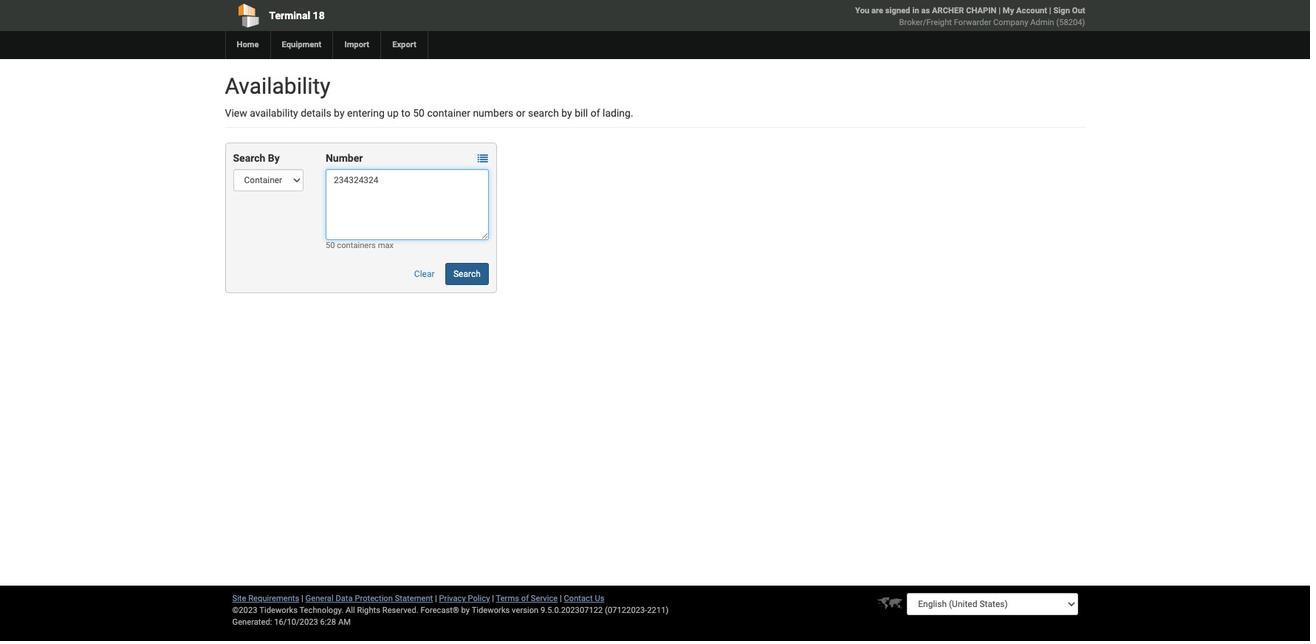 Task type: describe. For each thing, give the bounding box(es) containing it.
rights
[[357, 606, 381, 616]]

18
[[313, 10, 325, 21]]

sign out link
[[1054, 6, 1086, 16]]

| left general
[[302, 594, 304, 604]]

50 containers max
[[326, 241, 394, 251]]

protection
[[355, 594, 393, 604]]

0 vertical spatial of
[[591, 107, 600, 119]]

clear
[[414, 269, 435, 279]]

| up tideworks
[[492, 594, 494, 604]]

lading.
[[603, 107, 634, 119]]

clear button
[[406, 263, 443, 285]]

terminal
[[269, 10, 310, 21]]

up
[[387, 107, 399, 119]]

search
[[528, 107, 559, 119]]

privacy policy link
[[439, 594, 490, 604]]

technology.
[[300, 606, 344, 616]]

export
[[393, 40, 417, 50]]

archer
[[933, 6, 965, 16]]

site requirements link
[[232, 594, 300, 604]]

availability
[[225, 73, 331, 99]]

you are signed in as archer chapin | my account | sign out broker/freight forwarder company admin (58204)
[[856, 6, 1086, 27]]

search for search by
[[233, 152, 266, 164]]

version
[[512, 606, 539, 616]]

statement
[[395, 594, 433, 604]]

6:28
[[320, 618, 336, 627]]

contact us link
[[564, 594, 605, 604]]

or
[[516, 107, 526, 119]]

company
[[994, 18, 1029, 27]]

am
[[338, 618, 351, 627]]

equipment link
[[270, 31, 333, 59]]

terminal 18 link
[[225, 0, 571, 31]]

reserved.
[[383, 606, 419, 616]]

| up the 9.5.0.202307122
[[560, 594, 562, 604]]

my account link
[[1003, 6, 1048, 16]]

©2023 tideworks
[[232, 606, 298, 616]]

of inside site requirements | general data protection statement | privacy policy | terms of service | contact us ©2023 tideworks technology. all rights reserved. forecast® by tideworks version 9.5.0.202307122 (07122023-2211) generated: 16/10/2023 6:28 am
[[522, 594, 529, 604]]

availability
[[250, 107, 298, 119]]

entering
[[347, 107, 385, 119]]

us
[[595, 594, 605, 604]]

| left my
[[999, 6, 1001, 16]]

you
[[856, 6, 870, 16]]

in
[[913, 6, 920, 16]]

site
[[232, 594, 246, 604]]

Number text field
[[326, 169, 489, 240]]

data
[[336, 594, 353, 604]]

my
[[1003, 6, 1015, 16]]

details
[[301, 107, 332, 119]]

site requirements | general data protection statement | privacy policy | terms of service | contact us ©2023 tideworks technology. all rights reserved. forecast® by tideworks version 9.5.0.202307122 (07122023-2211) generated: 16/10/2023 6:28 am
[[232, 594, 669, 627]]

view
[[225, 107, 247, 119]]



Task type: vqa. For each thing, say whether or not it's contained in the screenshot.
Schedule.
no



Task type: locate. For each thing, give the bounding box(es) containing it.
(58204)
[[1057, 18, 1086, 27]]

containers
[[337, 241, 376, 251]]

import
[[345, 40, 370, 50]]

0 vertical spatial 50
[[413, 107, 425, 119]]

search button
[[446, 263, 489, 285]]

|
[[999, 6, 1001, 16], [1050, 6, 1052, 16], [302, 594, 304, 604], [435, 594, 437, 604], [492, 594, 494, 604], [560, 594, 562, 604]]

general data protection statement link
[[306, 594, 433, 604]]

service
[[531, 594, 558, 604]]

import link
[[333, 31, 381, 59]]

privacy
[[439, 594, 466, 604]]

by inside site requirements | general data protection statement | privacy policy | terms of service | contact us ©2023 tideworks technology. all rights reserved. forecast® by tideworks version 9.5.0.202307122 (07122023-2211) generated: 16/10/2023 6:28 am
[[462, 606, 470, 616]]

2 horizontal spatial by
[[562, 107, 573, 119]]

by down "privacy policy" link at the left bottom of the page
[[462, 606, 470, 616]]

by
[[268, 152, 280, 164]]

generated:
[[232, 618, 272, 627]]

home link
[[225, 31, 270, 59]]

by right details
[[334, 107, 345, 119]]

1 vertical spatial search
[[454, 269, 481, 279]]

policy
[[468, 594, 490, 604]]

search right clear
[[454, 269, 481, 279]]

| up the "forecast®"
[[435, 594, 437, 604]]

0 horizontal spatial by
[[334, 107, 345, 119]]

50
[[413, 107, 425, 119], [326, 241, 335, 251]]

equipment
[[282, 40, 322, 50]]

bill
[[575, 107, 588, 119]]

number
[[326, 152, 363, 164]]

numbers
[[473, 107, 514, 119]]

signed
[[886, 6, 911, 16]]

of up "version"
[[522, 594, 529, 604]]

9.5.0.202307122
[[541, 606, 603, 616]]

1 horizontal spatial 50
[[413, 107, 425, 119]]

by
[[334, 107, 345, 119], [562, 107, 573, 119], [462, 606, 470, 616]]

search
[[233, 152, 266, 164], [454, 269, 481, 279]]

| left sign
[[1050, 6, 1052, 16]]

to
[[402, 107, 411, 119]]

contact
[[564, 594, 593, 604]]

of right bill
[[591, 107, 600, 119]]

show list image
[[478, 154, 488, 164]]

16/10/2023
[[274, 618, 318, 627]]

1 vertical spatial 50
[[326, 241, 335, 251]]

0 horizontal spatial of
[[522, 594, 529, 604]]

account
[[1017, 6, 1048, 16]]

0 horizontal spatial 50
[[326, 241, 335, 251]]

search for search
[[454, 269, 481, 279]]

tideworks
[[472, 606, 510, 616]]

out
[[1073, 6, 1086, 16]]

export link
[[381, 31, 428, 59]]

1 horizontal spatial of
[[591, 107, 600, 119]]

view availability details by entering up to 50 container numbers or search by bill of lading.
[[225, 107, 634, 119]]

all
[[346, 606, 355, 616]]

home
[[237, 40, 259, 50]]

of
[[591, 107, 600, 119], [522, 594, 529, 604]]

terms of service link
[[496, 594, 558, 604]]

search left 'by'
[[233, 152, 266, 164]]

50 left containers in the left of the page
[[326, 241, 335, 251]]

max
[[378, 241, 394, 251]]

terminal 18
[[269, 10, 325, 21]]

container
[[427, 107, 471, 119]]

1 vertical spatial of
[[522, 594, 529, 604]]

requirements
[[248, 594, 300, 604]]

by left bill
[[562, 107, 573, 119]]

0 horizontal spatial search
[[233, 152, 266, 164]]

forecast®
[[421, 606, 460, 616]]

50 right to
[[413, 107, 425, 119]]

2211)
[[648, 606, 669, 616]]

general
[[306, 594, 334, 604]]

admin
[[1031, 18, 1055, 27]]

1 horizontal spatial search
[[454, 269, 481, 279]]

(07122023-
[[605, 606, 648, 616]]

search by
[[233, 152, 280, 164]]

as
[[922, 6, 931, 16]]

forwarder
[[955, 18, 992, 27]]

broker/freight
[[900, 18, 953, 27]]

0 vertical spatial search
[[233, 152, 266, 164]]

sign
[[1054, 6, 1071, 16]]

search inside button
[[454, 269, 481, 279]]

are
[[872, 6, 884, 16]]

chapin
[[967, 6, 997, 16]]

terms
[[496, 594, 520, 604]]

1 horizontal spatial by
[[462, 606, 470, 616]]



